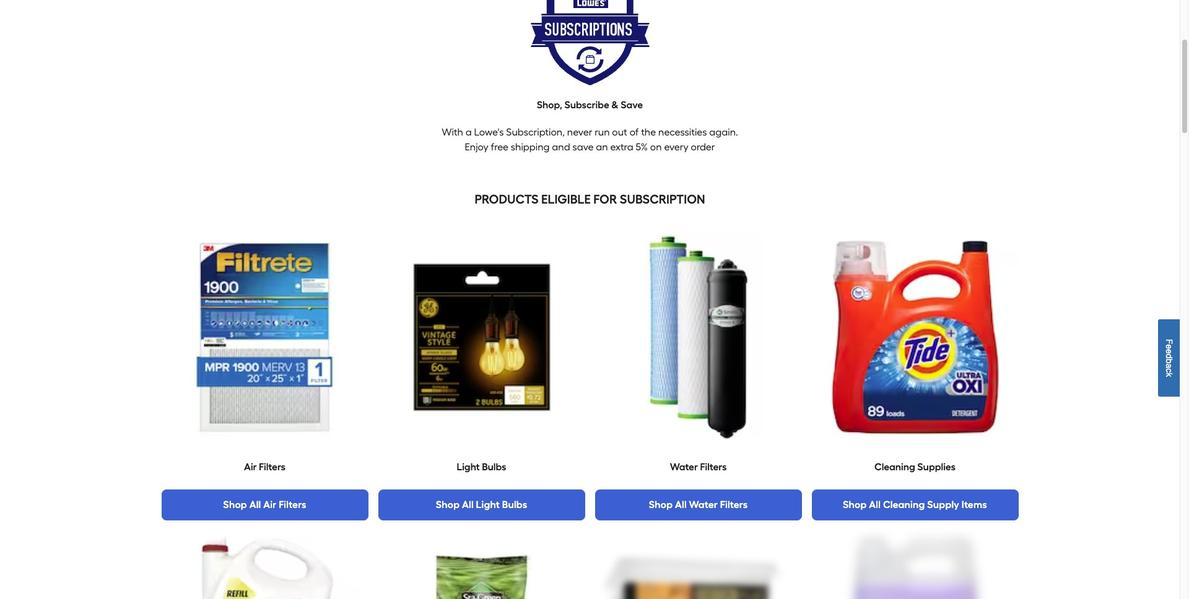 Task type: vqa. For each thing, say whether or not it's contained in the screenshot.
HVAC for HVAC Components
no



Task type: locate. For each thing, give the bounding box(es) containing it.
f e e d b a c k button
[[1158, 319, 1180, 397]]

a inside the 'with a lowe's subscription, never run out of the necessities again. enjoy free shipping and save an extra 5% on every order'
[[466, 126, 472, 138]]

again.
[[710, 126, 738, 138]]

e up the d
[[1165, 344, 1175, 349]]

enjoy
[[465, 141, 489, 153]]

filters up shop all air filters
[[259, 462, 286, 473]]

bulbs
[[482, 462, 506, 473], [502, 499, 527, 511]]

air down air filters
[[263, 499, 277, 511]]

shop for shop all air filters
[[223, 499, 247, 511]]

air up shop all air filters
[[244, 462, 257, 473]]

air filters
[[244, 462, 286, 473]]

cleaning supplies
[[875, 462, 956, 473]]

necessities
[[659, 126, 707, 138]]

all
[[249, 499, 261, 511], [462, 499, 474, 511], [675, 499, 687, 511], [869, 499, 881, 511]]

1 vertical spatial a
[[1165, 364, 1175, 368]]

light up shop all light bulbs
[[457, 462, 480, 473]]

all down water filters
[[675, 499, 687, 511]]

filters down air filters
[[279, 499, 306, 511]]

cleaning
[[875, 462, 915, 473], [883, 499, 925, 511]]

the
[[641, 126, 656, 138]]

e
[[1165, 344, 1175, 349], [1165, 349, 1175, 354]]

filters
[[259, 462, 286, 473], [700, 462, 727, 473], [279, 499, 306, 511], [720, 499, 748, 511]]

1 horizontal spatial a
[[1165, 364, 1175, 368]]

2 e from the top
[[1165, 349, 1175, 354]]

shop all water filters
[[649, 499, 748, 511]]

3 shop from the left
[[649, 499, 673, 511]]

a right with
[[466, 126, 472, 138]]

all down light bulbs
[[462, 499, 474, 511]]

0 horizontal spatial a
[[466, 126, 472, 138]]

&
[[612, 99, 619, 111]]

1 vertical spatial water
[[689, 499, 718, 511]]

cleaning left supply
[[883, 499, 925, 511]]

c
[[1165, 368, 1175, 373]]

3 all from the left
[[675, 499, 687, 511]]

and
[[552, 141, 570, 153]]

subscription
[[620, 192, 705, 207]]

items
[[962, 499, 987, 511]]

b
[[1165, 359, 1175, 364]]

1 vertical spatial bulbs
[[502, 499, 527, 511]]

0 vertical spatial cleaning
[[875, 462, 915, 473]]

water up shop all water filters
[[670, 462, 698, 473]]

image image
[[161, 234, 368, 441], [378, 234, 585, 441], [595, 234, 802, 441], [812, 234, 1019, 441], [161, 536, 368, 600], [378, 536, 585, 600], [595, 536, 802, 600], [812, 536, 1019, 600]]

cleaning left supplies
[[875, 462, 915, 473]]

water down water filters
[[689, 499, 718, 511]]

shop all cleaning supply items
[[843, 499, 987, 511]]

1 vertical spatial cleaning
[[883, 499, 925, 511]]

subscription logo image
[[531, 0, 650, 85]]

2 shop from the left
[[436, 499, 460, 511]]

shop
[[223, 499, 247, 511], [436, 499, 460, 511], [649, 499, 673, 511], [843, 499, 867, 511]]

a up k
[[1165, 364, 1175, 368]]

4 all from the left
[[869, 499, 881, 511]]

shop all light bulbs button
[[378, 490, 585, 521]]

all for water
[[675, 499, 687, 511]]

light
[[457, 462, 480, 473], [476, 499, 500, 511]]

0 horizontal spatial air
[[244, 462, 257, 473]]

light inside button
[[476, 499, 500, 511]]

shop for shop all cleaning supply items
[[843, 499, 867, 511]]

all for light
[[462, 499, 474, 511]]

all down cleaning supplies
[[869, 499, 881, 511]]

filters up shop all water filters
[[700, 462, 727, 473]]

supplies
[[918, 462, 956, 473]]

0 vertical spatial air
[[244, 462, 257, 473]]

bulbs up shop all light bulbs
[[482, 462, 506, 473]]

save
[[621, 99, 643, 111]]

4 shop from the left
[[843, 499, 867, 511]]

2 all from the left
[[462, 499, 474, 511]]

order
[[691, 141, 715, 153]]

bulbs down light bulbs
[[502, 499, 527, 511]]

5%
[[636, 141, 648, 153]]

shop, subscribe & save
[[537, 99, 643, 111]]

1 vertical spatial air
[[263, 499, 277, 511]]

eligible
[[541, 192, 591, 207]]

all down air filters
[[249, 499, 261, 511]]

light down light bulbs
[[476, 499, 500, 511]]

water
[[670, 462, 698, 473], [689, 499, 718, 511]]

0 vertical spatial a
[[466, 126, 472, 138]]

shop all light bulbs
[[436, 499, 527, 511]]

shop all air filters
[[223, 499, 306, 511]]

1 vertical spatial light
[[476, 499, 500, 511]]

1 horizontal spatial air
[[263, 499, 277, 511]]

d
[[1165, 354, 1175, 359]]

all for cleaning
[[869, 499, 881, 511]]

1 all from the left
[[249, 499, 261, 511]]

run
[[595, 126, 610, 138]]

air
[[244, 462, 257, 473], [263, 499, 277, 511]]

products eligible for subscription
[[475, 192, 705, 207]]

bulbs inside button
[[502, 499, 527, 511]]

supply
[[928, 499, 960, 511]]

k
[[1165, 373, 1175, 377]]

1 shop from the left
[[223, 499, 247, 511]]

a
[[466, 126, 472, 138], [1165, 364, 1175, 368]]

e up b
[[1165, 349, 1175, 354]]



Task type: describe. For each thing, give the bounding box(es) containing it.
filters down water filters
[[720, 499, 748, 511]]

air inside button
[[263, 499, 277, 511]]

f
[[1165, 339, 1175, 344]]

shop,
[[537, 99, 562, 111]]

on
[[650, 141, 662, 153]]

free
[[491, 141, 509, 153]]

for
[[594, 192, 617, 207]]

out
[[612, 126, 627, 138]]

subscribe
[[565, 99, 609, 111]]

shop all water filters button
[[595, 490, 802, 521]]

0 vertical spatial light
[[457, 462, 480, 473]]

shop all air filters button
[[161, 490, 368, 521]]

water filters
[[670, 462, 727, 473]]

shipping
[[511, 141, 550, 153]]

0 vertical spatial water
[[670, 462, 698, 473]]

lowe's
[[474, 126, 504, 138]]

of
[[630, 126, 639, 138]]

all for air
[[249, 499, 261, 511]]

water inside button
[[689, 499, 718, 511]]

save
[[573, 141, 594, 153]]

an
[[596, 141, 608, 153]]

with
[[442, 126, 463, 138]]

1 e from the top
[[1165, 344, 1175, 349]]

never
[[567, 126, 592, 138]]

products
[[475, 192, 539, 207]]

f e e d b a c k
[[1165, 339, 1175, 377]]

shop for shop all light bulbs
[[436, 499, 460, 511]]

a inside f e e d b a c k "button"
[[1165, 364, 1175, 368]]

shop all cleaning supply items button
[[812, 490, 1019, 521]]

0 vertical spatial bulbs
[[482, 462, 506, 473]]

subscription,
[[506, 126, 565, 138]]

shop for shop all water filters
[[649, 499, 673, 511]]

light bulbs
[[457, 462, 506, 473]]

with a lowe's subscription, never run out of the necessities again. enjoy free shipping and save an extra 5% on every order
[[442, 126, 738, 153]]

extra
[[610, 141, 634, 153]]

cleaning inside button
[[883, 499, 925, 511]]

every
[[664, 141, 689, 153]]



